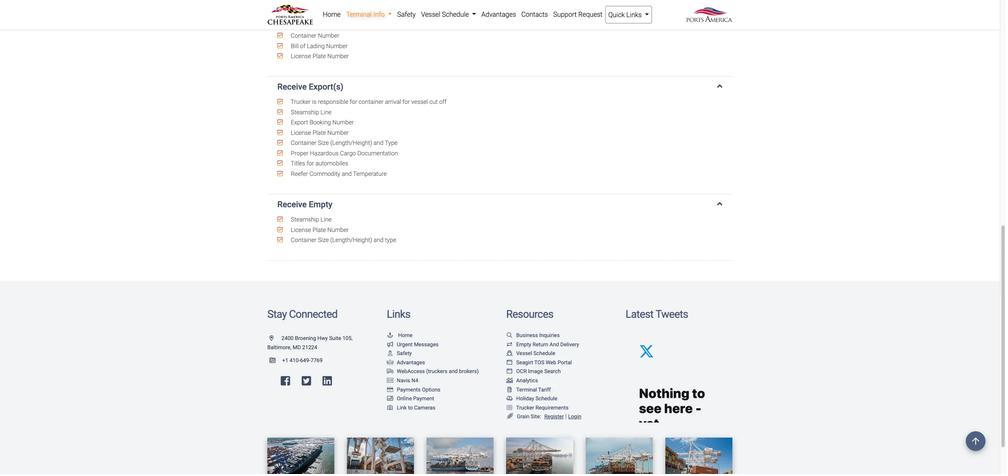 Task type: vqa. For each thing, say whether or not it's contained in the screenshot.
Schedule to the middle
yes



Task type: locate. For each thing, give the bounding box(es) containing it.
2 line from the top
[[321, 216, 332, 223]]

hwy
[[318, 335, 328, 342]]

and
[[550, 341, 559, 348]]

1 horizontal spatial delivery
[[561, 341, 579, 348]]

1 vertical spatial home link
[[387, 332, 413, 339]]

container up "of"
[[291, 32, 317, 39]]

0 horizontal spatial vessel schedule
[[421, 10, 471, 18]]

2 vertical spatial license plate number
[[290, 226, 349, 234]]

1 angle down image from the top
[[718, 82, 723, 90]]

0 vertical spatial safety link
[[395, 6, 419, 23]]

exchange image
[[506, 342, 513, 347]]

quick links link
[[606, 6, 652, 23]]

0 vertical spatial license plate number
[[290, 53, 349, 60]]

2 vertical spatial plate
[[313, 226, 326, 234]]

plate down booking
[[313, 129, 326, 136]]

safety link right info
[[395, 6, 419, 23]]

quick links
[[609, 11, 644, 19]]

business inquiries link
[[506, 332, 560, 339]]

1 horizontal spatial vessel schedule
[[517, 350, 556, 357]]

analytics link
[[506, 378, 538, 384]]

2 size from the top
[[318, 237, 329, 244]]

0 vertical spatial home
[[323, 10, 341, 18]]

latest
[[626, 308, 654, 321]]

terminal down analytics
[[517, 387, 537, 393]]

tab list
[[267, 0, 733, 261]]

1 plate from the top
[[313, 53, 326, 60]]

home link for terminal info link
[[320, 6, 344, 23]]

0 vertical spatial empty
[[309, 200, 333, 209]]

1 horizontal spatial home link
[[387, 332, 413, 339]]

for left the container
[[350, 98, 357, 106]]

tweets
[[656, 308, 688, 321]]

for right 'titles'
[[307, 160, 314, 167]]

1 vertical spatial angle down image
[[718, 200, 723, 208]]

1 vertical spatial safety link
[[387, 350, 412, 357]]

vessel
[[421, 10, 441, 18], [517, 350, 532, 357]]

temperature
[[353, 170, 387, 177]]

cargo
[[340, 150, 356, 157]]

container down receive empty
[[291, 237, 317, 244]]

0 vertical spatial advantages
[[482, 10, 516, 18]]

empty down business
[[517, 341, 532, 348]]

receive down reefer
[[278, 200, 307, 209]]

container for container size (length/height) and type
[[291, 237, 317, 244]]

quick
[[609, 11, 625, 19]]

0 vertical spatial container
[[291, 32, 317, 39]]

linkedin image
[[323, 376, 332, 386]]

1 vertical spatial (length/height)
[[330, 237, 372, 244]]

0 horizontal spatial terminal
[[346, 10, 372, 18]]

0 vertical spatial receive
[[278, 82, 307, 92]]

1 vertical spatial terminal
[[517, 387, 537, 393]]

grain
[[517, 414, 530, 420]]

angle down image inside receive export(s) link
[[718, 82, 723, 90]]

receive empty link
[[278, 200, 723, 209]]

titles for automobiles
[[290, 160, 348, 167]]

home link for urgent messages link
[[387, 332, 413, 339]]

steamship line
[[290, 109, 332, 116], [290, 216, 332, 223]]

safety right info
[[397, 10, 416, 18]]

container for container size (length/height) and type
[[291, 139, 317, 147]]

analytics
[[517, 378, 538, 384]]

booking
[[310, 119, 331, 126]]

steamship up 'export'
[[291, 109, 319, 116]]

2 license from the top
[[291, 129, 311, 136]]

ocr image search link
[[506, 369, 561, 375]]

support
[[554, 10, 577, 18]]

1 vertical spatial steamship line
[[290, 216, 332, 223]]

(length/height) for type
[[330, 139, 372, 147]]

advantages left contacts link
[[482, 10, 516, 18]]

links right quick
[[627, 11, 642, 19]]

0 vertical spatial angle down image
[[718, 82, 723, 90]]

payment
[[413, 396, 434, 402]]

requirements
[[536, 405, 569, 411]]

type
[[385, 139, 398, 147]]

schedule
[[442, 10, 469, 18], [534, 350, 556, 357], [536, 396, 558, 402]]

ship image
[[506, 351, 513, 356]]

home up "container number"
[[323, 10, 341, 18]]

home up urgent
[[398, 332, 413, 339]]

options
[[422, 387, 441, 393]]

1 vertical spatial schedule
[[534, 350, 556, 357]]

line
[[321, 109, 332, 116], [321, 216, 332, 223]]

1 vertical spatial plate
[[313, 129, 326, 136]]

advantages
[[482, 10, 516, 18], [397, 359, 425, 366]]

bill of lading number
[[290, 42, 348, 49]]

receive for receive empty
[[278, 200, 307, 209]]

trucker for trucker is responsible for container arrival for vessel cut off
[[291, 98, 311, 106]]

0 vertical spatial license
[[291, 53, 311, 60]]

0 vertical spatial steamship
[[291, 109, 319, 116]]

brokers)
[[459, 369, 479, 375]]

1 license from the top
[[291, 53, 311, 60]]

empty down commodity
[[309, 200, 333, 209]]

plate
[[313, 53, 326, 60], [313, 129, 326, 136], [313, 226, 326, 234]]

1 vertical spatial license plate number
[[290, 129, 349, 136]]

1 vertical spatial links
[[387, 308, 411, 321]]

0 vertical spatial size
[[318, 139, 329, 147]]

1 horizontal spatial trucker
[[517, 405, 534, 411]]

1 vertical spatial vessel schedule link
[[506, 350, 556, 357]]

size for container size (length/height) and type
[[318, 139, 329, 147]]

2400
[[282, 335, 294, 342]]

1 (length/height) from the top
[[330, 139, 372, 147]]

empty
[[309, 200, 333, 209], [517, 341, 532, 348]]

container up 'proper'
[[291, 139, 317, 147]]

home link up "container number"
[[320, 6, 344, 23]]

links up anchor 'image'
[[387, 308, 411, 321]]

steamship line down is
[[290, 109, 332, 116]]

delivery right and in the bottom right of the page
[[561, 341, 579, 348]]

safety link down urgent
[[387, 350, 412, 357]]

receive export(s)
[[278, 82, 344, 92]]

reefer commodity and temperature
[[290, 170, 387, 177]]

for right arrival
[[403, 98, 410, 106]]

0 vertical spatial terminal
[[346, 10, 372, 18]]

plate down bill of lading number
[[313, 53, 326, 60]]

navis n4
[[397, 378, 419, 384]]

1 receive from the top
[[278, 82, 307, 92]]

0 horizontal spatial advantages link
[[387, 359, 425, 366]]

import
[[278, 15, 303, 25]]

and up documentation
[[374, 139, 384, 147]]

search image
[[506, 333, 513, 338]]

1 horizontal spatial home
[[398, 332, 413, 339]]

links
[[627, 11, 642, 19], [387, 308, 411, 321]]

info
[[374, 10, 385, 18]]

contacts link
[[519, 6, 551, 23]]

0 horizontal spatial trucker
[[291, 98, 311, 106]]

receive left export(s)
[[278, 82, 307, 92]]

0 vertical spatial safety
[[397, 10, 416, 18]]

safety inside 'link'
[[397, 10, 416, 18]]

0 horizontal spatial links
[[387, 308, 411, 321]]

seagirt tos web portal
[[517, 359, 572, 366]]

and left brokers)
[[449, 369, 458, 375]]

steamship line down receive empty
[[290, 216, 332, 223]]

login link
[[568, 414, 582, 420]]

(length/height) for type
[[330, 237, 372, 244]]

2400 broening hwy suite 105, baltimore, md 21224
[[267, 335, 353, 351]]

safety link for urgent messages link
[[387, 350, 412, 357]]

1 vertical spatial line
[[321, 216, 332, 223]]

1 vertical spatial delivery
[[561, 341, 579, 348]]

(length/height) left the type
[[330, 237, 372, 244]]

2 angle down image from the top
[[718, 200, 723, 208]]

terminal info
[[346, 10, 387, 18]]

line up export booking number
[[321, 109, 332, 116]]

1 vertical spatial advantages link
[[387, 359, 425, 366]]

0 vertical spatial steamship line
[[290, 109, 332, 116]]

1 vertical spatial container
[[291, 139, 317, 147]]

user hard hat image
[[387, 351, 394, 356]]

trucker for trucker requirements
[[517, 405, 534, 411]]

number
[[318, 32, 340, 39], [326, 42, 348, 49], [328, 53, 349, 60], [333, 119, 354, 126], [328, 129, 349, 136], [328, 226, 349, 234]]

1 vertical spatial steamship
[[291, 216, 319, 223]]

license down receive empty
[[291, 226, 311, 234]]

steamship down receive empty
[[291, 216, 319, 223]]

1 vertical spatial license
[[291, 129, 311, 136]]

delivery up "container number"
[[305, 15, 335, 25]]

1 horizontal spatial advantages
[[482, 10, 516, 18]]

md
[[293, 344, 301, 351]]

file invoice image
[[506, 387, 513, 392]]

0 horizontal spatial home link
[[320, 6, 344, 23]]

anchor image
[[387, 333, 394, 338]]

0 horizontal spatial advantages
[[397, 359, 425, 366]]

+1
[[282, 358, 288, 364]]

size for container size (length/height) and type
[[318, 237, 329, 244]]

license plate number
[[290, 53, 349, 60], [290, 129, 349, 136], [290, 226, 349, 234]]

0 vertical spatial delivery
[[305, 15, 335, 25]]

(length/height) up cargo
[[330, 139, 372, 147]]

container storage image
[[387, 378, 394, 383]]

link to cameras
[[397, 405, 436, 411]]

1 horizontal spatial empty
[[517, 341, 532, 348]]

license down 'export'
[[291, 129, 311, 136]]

baltimore,
[[267, 344, 292, 351]]

2 vertical spatial schedule
[[536, 396, 558, 402]]

return
[[533, 341, 549, 348]]

advantages link up webaccess
[[387, 359, 425, 366]]

container number
[[290, 32, 340, 39]]

size down receive empty
[[318, 237, 329, 244]]

license down "of"
[[291, 53, 311, 60]]

0 horizontal spatial empty
[[309, 200, 333, 209]]

angle down image
[[718, 82, 723, 90], [718, 200, 723, 208]]

1 vertical spatial receive
[[278, 200, 307, 209]]

0 vertical spatial advantages link
[[479, 6, 519, 23]]

license plate number down booking
[[290, 129, 349, 136]]

2 receive from the top
[[278, 200, 307, 209]]

container
[[359, 98, 384, 106]]

3 container from the top
[[291, 237, 317, 244]]

terminal left info
[[346, 10, 372, 18]]

browser image
[[506, 369, 513, 374]]

off
[[439, 98, 447, 106]]

type
[[385, 237, 396, 244]]

receive empty
[[278, 200, 333, 209]]

link to cameras link
[[387, 405, 436, 411]]

1 horizontal spatial terminal
[[517, 387, 537, 393]]

size
[[318, 139, 329, 147], [318, 237, 329, 244]]

0 horizontal spatial vessel schedule link
[[419, 6, 479, 23]]

twitter square image
[[302, 376, 311, 386]]

terminal for terminal tariff
[[517, 387, 537, 393]]

receive for receive export(s)
[[278, 82, 307, 92]]

n4
[[412, 378, 419, 384]]

empty return and delivery link
[[506, 341, 579, 348]]

vessel schedule link
[[419, 6, 479, 23], [506, 350, 556, 357]]

0 horizontal spatial vessel
[[421, 10, 441, 18]]

plate up "container size (length/height) and type"
[[313, 226, 326, 234]]

1 size from the top
[[318, 139, 329, 147]]

and down automobiles
[[342, 170, 352, 177]]

web
[[546, 359, 557, 366]]

urgent messages link
[[387, 341, 439, 348]]

trucker left is
[[291, 98, 311, 106]]

receive
[[278, 82, 307, 92], [278, 200, 307, 209]]

advantages link
[[479, 6, 519, 23], [387, 359, 425, 366]]

1 horizontal spatial advantages link
[[479, 6, 519, 23]]

1 vertical spatial vessel
[[517, 350, 532, 357]]

angle down image inside receive empty link
[[718, 200, 723, 208]]

vessel schedule
[[421, 10, 471, 18], [517, 350, 556, 357]]

license plate number up "container size (length/height) and type"
[[290, 226, 349, 234]]

0 vertical spatial trucker
[[291, 98, 311, 106]]

1 horizontal spatial links
[[627, 11, 642, 19]]

trucker down holiday
[[517, 405, 534, 411]]

0 vertical spatial line
[[321, 109, 332, 116]]

camera image
[[387, 405, 394, 411]]

105,
[[343, 335, 353, 342]]

size up hazardous
[[318, 139, 329, 147]]

terminal tariff
[[517, 387, 551, 393]]

for
[[350, 98, 357, 106], [403, 98, 410, 106], [307, 160, 314, 167]]

0 vertical spatial plate
[[313, 53, 326, 60]]

0 vertical spatial home link
[[320, 6, 344, 23]]

0 horizontal spatial home
[[323, 10, 341, 18]]

1 vertical spatial size
[[318, 237, 329, 244]]

1 horizontal spatial vessel schedule link
[[506, 350, 556, 357]]

line down receive empty
[[321, 216, 332, 223]]

container size (length/height) and type
[[290, 139, 398, 147]]

0 vertical spatial vessel schedule link
[[419, 6, 479, 23]]

responsible
[[318, 98, 349, 106]]

0 horizontal spatial for
[[307, 160, 314, 167]]

2 container from the top
[[291, 139, 317, 147]]

2 vertical spatial container
[[291, 237, 317, 244]]

home link up urgent
[[387, 332, 413, 339]]

payments options
[[397, 387, 441, 393]]

advantages up webaccess
[[397, 359, 425, 366]]

safety down urgent
[[397, 350, 412, 357]]

0 vertical spatial (length/height)
[[330, 139, 372, 147]]

1 container from the top
[[291, 32, 317, 39]]

wheat image
[[506, 414, 514, 420]]

0 vertical spatial vessel
[[421, 10, 441, 18]]

2 (length/height) from the top
[[330, 237, 372, 244]]

container
[[291, 32, 317, 39], [291, 139, 317, 147], [291, 237, 317, 244]]

1 vertical spatial trucker
[[517, 405, 534, 411]]

2 vertical spatial license
[[291, 226, 311, 234]]

reefer
[[291, 170, 308, 177]]

advantages link left contacts
[[479, 6, 519, 23]]

license plate number down bill of lading number
[[290, 53, 349, 60]]



Task type: describe. For each thing, give the bounding box(es) containing it.
urgent
[[397, 341, 413, 348]]

portal
[[558, 359, 572, 366]]

cameras
[[414, 405, 436, 411]]

lading
[[307, 42, 325, 49]]

safety link for terminal info link
[[395, 6, 419, 23]]

support request link
[[551, 6, 606, 23]]

credit card front image
[[387, 396, 394, 401]]

7769
[[311, 358, 323, 364]]

2 horizontal spatial for
[[403, 98, 410, 106]]

1 steamship line from the top
[[290, 109, 332, 116]]

business inquiries
[[517, 332, 560, 339]]

+1 410-649-7769
[[282, 358, 323, 364]]

proper
[[291, 150, 309, 157]]

0 horizontal spatial delivery
[[305, 15, 335, 25]]

trucker requirements link
[[506, 405, 569, 411]]

1 vertical spatial empty
[[517, 341, 532, 348]]

export
[[291, 119, 308, 126]]

is
[[312, 98, 317, 106]]

browser image
[[506, 360, 513, 365]]

import delivery link
[[278, 15, 335, 25]]

1 horizontal spatial vessel
[[517, 350, 532, 357]]

webaccess (truckers and brokers)
[[397, 369, 479, 375]]

3 license from the top
[[291, 226, 311, 234]]

image
[[528, 369, 543, 375]]

connected
[[289, 308, 338, 321]]

terminal info link
[[344, 6, 395, 23]]

credit card image
[[387, 387, 394, 392]]

tos
[[535, 359, 545, 366]]

tariff
[[539, 387, 551, 393]]

navis
[[397, 378, 410, 384]]

link
[[397, 405, 407, 411]]

|
[[566, 413, 567, 420]]

holiday schedule link
[[506, 396, 558, 402]]

list alt image
[[506, 405, 513, 411]]

3 plate from the top
[[313, 226, 326, 234]]

2 plate from the top
[[313, 129, 326, 136]]

1 vertical spatial safety
[[397, 350, 412, 357]]

angle down image for empty
[[718, 200, 723, 208]]

webaccess (truckers and brokers) link
[[387, 369, 479, 375]]

login
[[568, 414, 582, 420]]

and left the type
[[374, 237, 384, 244]]

stay
[[267, 308, 287, 321]]

resources
[[506, 308, 554, 321]]

container for container number
[[291, 32, 317, 39]]

empty return and delivery
[[517, 341, 579, 348]]

cut
[[430, 98, 438, 106]]

hazardous
[[310, 150, 339, 157]]

1 vertical spatial advantages
[[397, 359, 425, 366]]

stay connected
[[267, 308, 338, 321]]

0 vertical spatial schedule
[[442, 10, 469, 18]]

latest tweets
[[626, 308, 688, 321]]

holiday schedule
[[517, 396, 558, 402]]

ocr image search
[[517, 369, 561, 375]]

0 vertical spatial vessel schedule
[[421, 10, 471, 18]]

1 license plate number from the top
[[290, 53, 349, 60]]

2 license plate number from the top
[[290, 129, 349, 136]]

+1 410-649-7769 link
[[267, 358, 323, 364]]

seagirt tos web portal link
[[506, 359, 572, 366]]

21224
[[302, 344, 317, 351]]

messages
[[414, 341, 439, 348]]

online payment link
[[387, 396, 434, 402]]

export(s)
[[309, 82, 344, 92]]

1 line from the top
[[321, 109, 332, 116]]

1 vertical spatial home
[[398, 332, 413, 339]]

bullhorn image
[[387, 342, 394, 347]]

documentation
[[358, 150, 398, 157]]

bells image
[[506, 396, 513, 401]]

map marker alt image
[[270, 336, 280, 341]]

1 horizontal spatial for
[[350, 98, 357, 106]]

to
[[408, 405, 413, 411]]

3 license plate number from the top
[[290, 226, 349, 234]]

649-
[[300, 358, 311, 364]]

terminal tariff link
[[506, 387, 551, 393]]

inquiries
[[540, 332, 560, 339]]

online payment
[[397, 396, 434, 402]]

site:
[[531, 414, 541, 420]]

schedule for the ship 'icon'
[[534, 350, 556, 357]]

facebook square image
[[281, 376, 290, 386]]

container size (length/height) and type
[[290, 237, 396, 244]]

1 steamship from the top
[[291, 109, 319, 116]]

2400 broening hwy suite 105, baltimore, md 21224 link
[[267, 335, 353, 351]]

2 steamship line from the top
[[290, 216, 332, 223]]

terminal for terminal info
[[346, 10, 372, 18]]

2 steamship from the top
[[291, 216, 319, 223]]

export booking number
[[290, 119, 354, 126]]

1 vertical spatial vessel schedule
[[517, 350, 556, 357]]

angle down image for export(s)
[[718, 82, 723, 90]]

business
[[517, 332, 538, 339]]

0 vertical spatial links
[[627, 11, 642, 19]]

phone office image
[[270, 358, 282, 363]]

grain site: register | login
[[517, 413, 582, 420]]

automobiles
[[316, 160, 348, 167]]

bill
[[291, 42, 299, 49]]

410-
[[290, 358, 300, 364]]

go to top image
[[966, 432, 986, 452]]

request
[[579, 10, 603, 18]]

payments options link
[[387, 387, 441, 393]]

hand receiving image
[[387, 360, 394, 365]]

support request
[[554, 10, 603, 18]]

holiday
[[517, 396, 534, 402]]

navis n4 link
[[387, 378, 419, 384]]

truck container image
[[387, 369, 394, 374]]

of
[[300, 42, 306, 49]]

import delivery
[[278, 15, 335, 25]]

broening
[[295, 335, 316, 342]]

urgent messages
[[397, 341, 439, 348]]

analytics image
[[506, 378, 513, 383]]

tab list containing import delivery
[[267, 0, 733, 261]]

commodity
[[310, 170, 341, 177]]

search
[[545, 369, 561, 375]]

register link
[[543, 414, 564, 420]]

suite
[[329, 335, 341, 342]]

schedule for bells icon
[[536, 396, 558, 402]]



